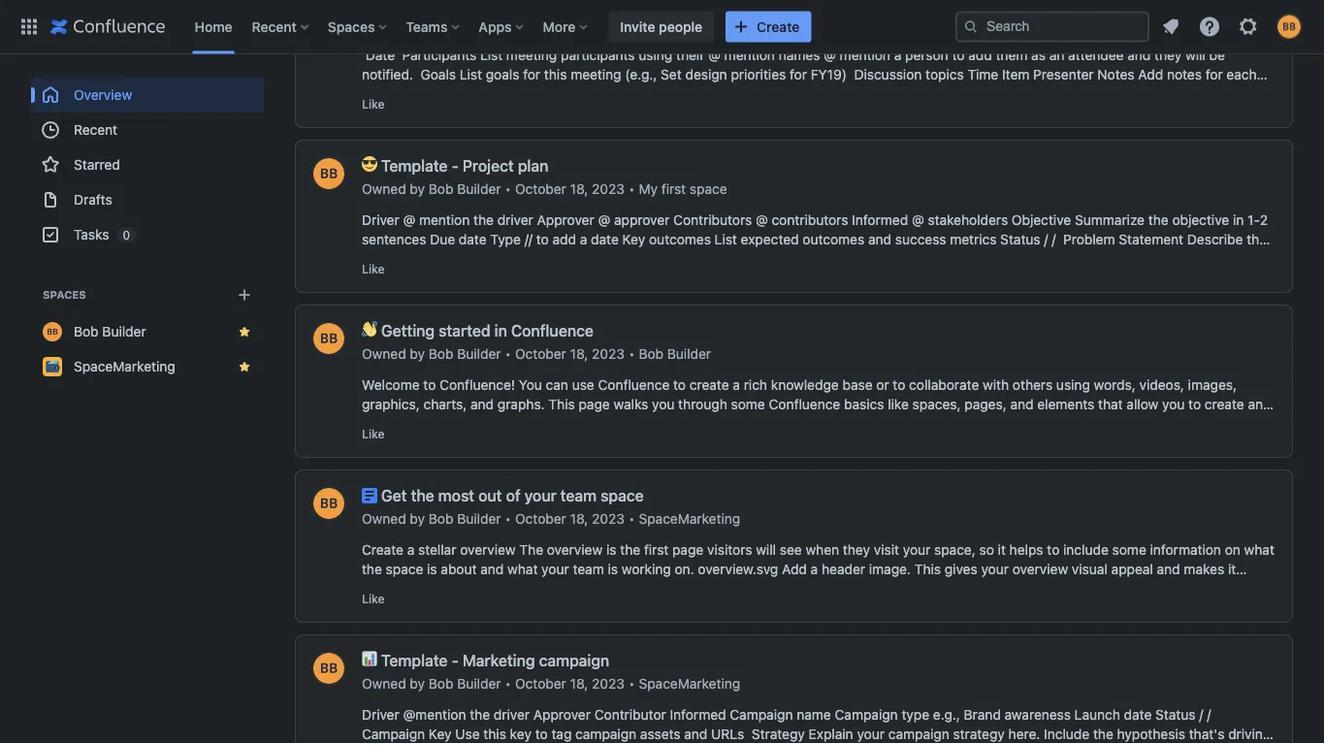 Task type: vqa. For each thing, say whether or not it's contained in the screenshot.
bottom -
yes



Task type: locate. For each thing, give the bounding box(es) containing it.
0 horizontal spatial overview
[[460, 543, 516, 559]]

like button for template - project plan
[[362, 262, 385, 277]]

some up appeal
[[1113, 543, 1147, 559]]

spacemarketing up "on."
[[639, 511, 741, 527]]

1 vertical spatial driver
[[362, 708, 400, 724]]

objective
[[1012, 213, 1072, 229]]

it down on
[[1229, 562, 1237, 578]]

your inside driver @mention the driver approver contributor informed campaign name campaign type e.g., brand awareness launch date status / / campaign key use this key to tag campaign assets and urls  strategy explain your campaign strategy here. include the hypothesis that's drivin
[[857, 727, 885, 743]]

on
[[1226, 543, 1241, 559]]

to inside driver @mention the driver approver contributor informed campaign name campaign type e.g., brand awareness launch date status / / campaign key use this key to tag campaign assets and urls  strategy explain your campaign strategy here. include the hypothesis that's drivin
[[535, 727, 548, 743]]

marketing
[[463, 652, 535, 671]]

to up topics on the top of the page
[[953, 48, 965, 64]]

3 owned from the top
[[362, 346, 406, 362]]

- inside template - marketing campaign link
[[452, 652, 459, 671]]

your inside driver @ mention the driver approver @ approver contributors @ contributors informed @ stakeholders objective summarize the objective in 1-2 sentences due date type // to add a date key outcomes list expected outcomes and success metrics status / /  problem statement describe the problem and its impact. include the hypothesis that's driving your w like
[[744, 251, 772, 267]]

bob builder image left :sunglasses: image
[[313, 159, 345, 190]]

0 vertical spatial using
[[639, 48, 673, 64]]

they
[[1155, 48, 1182, 64], [843, 543, 871, 559]]

and inside driver @mention the driver approver contributor informed campaign name campaign type e.g., brand awareness launch date status / / campaign key use this key to tag campaign assets and urls  strategy explain your campaign strategy here. include the hypothesis that's drivin
[[685, 727, 708, 743]]

101
[[786, 416, 807, 432]]

2 my first space link from the top
[[639, 180, 727, 199]]

some inside create a stellar overview the overview is the first page visitors will see when they visit your space, so it helps to include some information on what the space is about and what your team is working on. overview.svg add a header image. this gives your overview visual appeal and makes it welcoming for visitors. explain what the space is for. start like
[[1113, 543, 1147, 559]]

1 vertical spatial this
[[650, 416, 672, 432]]

1 unstar this space image from the top
[[237, 324, 252, 340]]

1 horizontal spatial that's
[[1190, 727, 1225, 743]]

using up (e.g.,
[[639, 48, 673, 64]]

0 vertical spatial driver
[[362, 213, 400, 229]]

walks
[[614, 397, 649, 413]]

knowledge
[[771, 378, 839, 394]]

like button for get the most out of your team space
[[362, 592, 385, 607]]

driver inside driver @ mention the driver approver @ approver contributors @ contributors informed @ stakeholders objective summarize the objective in 1-2 sentences due date type // to add a date key outcomes list expected outcomes and success metrics status / /  problem statement describe the problem and its impact. include the hypothesis that's driving your w like
[[498, 213, 534, 229]]

space up their
[[690, 16, 727, 33]]

help icon image
[[1199, 15, 1222, 38]]

will inside date  participants list meeting participants using their @ mention names @ mention a person to add them as an attendee and they will be notified.  goals list goals for this meeting (e.g., set design priorities for fy19)  discussion topics time item presenter notes add notes for each discussion topic  action items add action items to close the loo like
[[1186, 48, 1206, 64]]

items down goals
[[514, 86, 548, 102]]

0 horizontal spatial recent
[[74, 122, 118, 138]]

owned by
[[362, 16, 429, 33]]

spacemarketing link up assets
[[639, 675, 741, 694]]

videos,
[[1140, 378, 1185, 394]]

2023 up approver
[[592, 181, 625, 198]]

add left notes
[[1139, 67, 1164, 83]]

group
[[31, 78, 264, 252]]

1 vertical spatial team
[[573, 562, 604, 578]]

create down images,
[[1205, 397, 1245, 413]]

5 2023 from the top
[[592, 676, 625, 692]]

driver up "key"
[[494, 708, 530, 724]]

first inside create a stellar overview the overview is the first page visitors will see when they visit your space, so it helps to include some information on what the space is about and what your team is working on. overview.svg add a header image. this gives your overview visual appeal and makes it welcoming for visitors. explain what the space is for. start like
[[644, 543, 669, 559]]

1 horizontal spatial they
[[1155, 48, 1182, 64]]

you
[[519, 378, 542, 394]]

0 horizontal spatial spaces
[[43, 289, 86, 301]]

like button up :bar_chart: icon
[[362, 592, 385, 607]]

1 template from the top
[[381, 157, 448, 176]]

owned for get the most out of your team space
[[362, 511, 406, 527]]

1 owned by bob builder • october 18, 2023 • spacemarketing from the top
[[362, 511, 741, 527]]

awareness
[[1005, 708, 1071, 724]]

recent right home
[[252, 18, 297, 34]]

page up teams.
[[579, 397, 610, 413]]

team inside create a stellar overview the overview is the first page visitors will see when they visit your space, so it helps to include some information on what the space is about and what your team is working on. overview.svg add a header image. this gives your overview visual appeal and makes it welcoming for visitors. explain what the space is for. start like
[[573, 562, 604, 578]]

by for template - marketing campaign
[[410, 676, 425, 692]]

informed up the success
[[852, 213, 909, 229]]

list up driving
[[715, 232, 737, 248]]

• up goals
[[505, 16, 511, 33]]

0 vertical spatial template
[[381, 157, 448, 176]]

confluence image
[[50, 15, 165, 38], [50, 15, 165, 38]]

notes
[[1168, 67, 1202, 83]]

2 bob builder image from the top
[[313, 489, 345, 520]]

2023 up working
[[592, 511, 625, 527]]

1 horizontal spatial create
[[1205, 397, 1245, 413]]

builder for template - marketing campaign
[[457, 676, 501, 692]]

•
[[505, 16, 511, 33], [629, 16, 635, 33], [505, 181, 511, 198], [629, 181, 635, 198], [505, 346, 511, 362], [629, 346, 635, 362], [505, 511, 511, 527], [629, 511, 635, 527], [505, 676, 511, 692], [629, 676, 635, 692]]

information
[[1151, 543, 1222, 559]]

by for template - project plan
[[410, 181, 425, 198]]

1 october 18, 2023 button from the top
[[515, 15, 625, 34]]

hypothesis down approver
[[586, 251, 655, 267]]

owned for template - project plan
[[362, 181, 406, 198]]

2 - from the top
[[452, 652, 459, 671]]

status inside driver @ mention the driver approver @ approver contributors @ contributors informed @ stakeholders objective summarize the objective in 1-2 sentences due date type // to add a date key outcomes list expected outcomes and success metrics status / /  problem statement describe the problem and its impact. include the hypothesis that's driving your w like
[[1001, 232, 1041, 248]]

0 vertical spatial driver
[[498, 213, 534, 229]]

recent
[[252, 18, 297, 34], [74, 122, 118, 138]]

overview up about
[[460, 543, 516, 559]]

2 vertical spatial list
[[715, 232, 737, 248]]

october for campaign
[[515, 676, 567, 692]]

0 vertical spatial will
[[1186, 48, 1206, 64]]

overview right the
[[547, 543, 603, 559]]

contributors
[[772, 213, 849, 229]]

2 bob builder image from the top
[[313, 654, 345, 685]]

unstar this space image
[[237, 324, 252, 340], [237, 359, 252, 375]]

a left stellar
[[407, 543, 415, 559]]

2 vertical spatial this
[[484, 727, 507, 743]]

:bar_chart: image
[[362, 652, 378, 667]]

by up @mention on the bottom
[[410, 676, 425, 692]]

2 owned by bob builder • october 18, 2023 • spacemarketing from the top
[[362, 676, 741, 692]]

to
[[953, 48, 965, 64], [661, 86, 673, 102], [536, 232, 549, 248], [424, 378, 436, 394], [674, 378, 686, 394], [893, 378, 906, 394], [1189, 397, 1202, 413], [1048, 543, 1060, 559], [535, 727, 548, 743]]

1 18, from the top
[[570, 16, 588, 33]]

1 items from the left
[[514, 86, 548, 102]]

loo
[[738, 86, 757, 102]]

october for confluence
[[515, 346, 567, 362]]

2 unstar this space image from the top
[[237, 359, 252, 375]]

a inside date  participants list meeting participants using their @ mention names @ mention a person to add them as an attendee and they will be notified.  goals list goals for this meeting (e.g., set design priorities for fy19)  discussion topics time item presenter notes add notes for each discussion topic  action items add action items to close the loo like
[[895, 48, 902, 64]]

approver inside driver @ mention the driver approver @ approver contributors @ contributors informed @ stakeholders objective summarize the objective in 1-2 sentences due date type // to add a date key outcomes list expected outcomes and success metrics status / /  problem statement describe the problem and its impact. include the hypothesis that's driving your w like
[[537, 213, 595, 229]]

4 2023 from the top
[[592, 511, 625, 527]]

will
[[1186, 48, 1206, 64], [756, 543, 776, 559]]

0 horizontal spatial this
[[484, 727, 507, 743]]

create up names
[[757, 18, 800, 34]]

0 vertical spatial create
[[757, 18, 800, 34]]

page up "on."
[[673, 543, 704, 559]]

4 october 18, 2023 button from the top
[[515, 510, 625, 529]]

0 vertical spatial my first space link
[[639, 15, 727, 34]]

bob builder image
[[313, 324, 345, 355], [313, 654, 345, 685]]

overview
[[460, 543, 516, 559], [547, 543, 603, 559], [1013, 562, 1069, 578]]

bob builder image
[[313, 159, 345, 190], [313, 489, 345, 520]]

5 october from the top
[[515, 676, 567, 692]]

1 vertical spatial bob builder image
[[313, 489, 345, 520]]

0 vertical spatial add
[[969, 48, 993, 64]]

builder up through
[[668, 346, 712, 362]]

overview link
[[31, 78, 264, 113]]

1 horizontal spatial date
[[591, 232, 619, 248]]

image.
[[869, 562, 911, 578]]

create button
[[726, 11, 812, 42]]

- left project
[[452, 157, 459, 176]]

about
[[441, 562, 477, 578]]

informed up the urls
[[670, 708, 726, 724]]

this inside driver @mention the driver approver contributor informed campaign name campaign type e.g., brand awareness launch date status / / campaign key use this key to tag campaign assets and urls  strategy explain your campaign strategy here. include the hypothesis that's drivin
[[484, 727, 507, 743]]

a
[[895, 48, 902, 64], [580, 232, 587, 248], [733, 378, 740, 394], [407, 543, 415, 559], [811, 562, 818, 578]]

spacemarketing link for template - marketing campaign
[[639, 675, 741, 694]]

add
[[969, 48, 993, 64], [553, 232, 576, 248]]

4 like button from the top
[[362, 592, 385, 607]]

0 vertical spatial unstar this space image
[[237, 324, 252, 340]]

driver inside driver @ mention the driver approver @ approver contributors @ contributors informed @ stakeholders objective summarize the objective in 1-2 sentences due date type // to add a date key outcomes list expected outcomes and success metrics status / /  problem statement describe the problem and its impact. include the hypothesis that's driving your w like
[[362, 213, 400, 229]]

starred
[[74, 157, 120, 173]]

0 horizontal spatial what
[[508, 562, 538, 578]]

0 vertical spatial my
[[639, 16, 658, 33]]

some down rich
[[731, 397, 766, 413]]

key inside driver @ mention the driver approver @ approver contributors @ contributors informed @ stakeholders objective summarize the objective in 1-2 sentences due date type // to add a date key outcomes list expected outcomes and success metrics status / /  problem statement describe the problem and its impact. include the hypothesis that's driving your w like
[[623, 232, 646, 248]]

key down approver
[[623, 232, 646, 248]]

1 vertical spatial my first space link
[[639, 180, 727, 199]]

by for get the most out of your team space
[[410, 511, 425, 527]]

include down '//'
[[513, 251, 559, 267]]

spacemarketing link down bob builder in the left top of the page
[[31, 349, 264, 384]]

using inside welcome to confluence! you can use confluence to create a rich knowledge base or to collaborate with others using words, videos, images, graphics, charts, and graphs. this page walks you through some confluence basics like spaces, pages, and elements that allow you to create and manage impactful content for your teams. on this page confluence 101 like
[[1057, 378, 1091, 394]]

2 driver from the top
[[362, 708, 400, 724]]

some inside welcome to confluence! you can use confluence to create a rich knowledge base or to collaborate with others using words, videos, images, graphics, charts, and graphs. this page walks you through some confluence basics like spaces, pages, and elements that allow you to create and manage impactful content for your teams. on this page confluence 101 like
[[731, 397, 766, 413]]

the down launch
[[1094, 727, 1114, 743]]

hypothesis down launch
[[1118, 727, 1186, 743]]

bob builder link for template - marketing campaign
[[429, 675, 501, 694]]

0 horizontal spatial meeting
[[507, 48, 557, 64]]

0 horizontal spatial mention
[[419, 213, 470, 229]]

items
[[514, 86, 548, 102], [623, 86, 657, 102]]

this down can
[[549, 397, 575, 413]]

1 vertical spatial meeting
[[571, 67, 622, 83]]

contributors
[[674, 213, 752, 229]]

they up notes
[[1155, 48, 1182, 64]]

4 18, from the top
[[570, 511, 588, 527]]

1 you from the left
[[652, 397, 675, 413]]

1 - from the top
[[452, 157, 459, 176]]

global element
[[12, 0, 956, 54]]

1 vertical spatial bob builder image
[[313, 654, 345, 685]]

in left 1-
[[1234, 213, 1245, 229]]

bob builder image left :wave: image
[[313, 324, 345, 355]]

gives
[[945, 562, 978, 578]]

0 vertical spatial team
[[561, 487, 597, 506]]

the up welcoming
[[362, 562, 382, 578]]

like down graphics,
[[362, 428, 385, 441]]

confluence down knowledge
[[769, 397, 841, 413]]

a left person
[[895, 48, 902, 64]]

launch
[[1075, 708, 1121, 724]]

like button down graphics,
[[362, 427, 385, 442]]

tasks
[[74, 227, 109, 243]]

this left "key"
[[484, 727, 507, 743]]

2 like from the top
[[362, 263, 385, 276]]

1 vertical spatial add
[[553, 232, 576, 248]]

0 vertical spatial bob builder image
[[313, 159, 345, 190]]

october 18, 2023 button up can
[[515, 345, 625, 364]]

include inside driver @ mention the driver approver @ approver contributors @ contributors informed @ stakeholders objective summarize the objective in 1-2 sentences due date type // to add a date key outcomes list expected outcomes and success metrics status / /  problem statement describe the problem and its impact. include the hypothesis that's driving your w like
[[513, 251, 559, 267]]

for down be
[[1206, 67, 1224, 83]]

you
[[652, 397, 675, 413], [1163, 397, 1185, 413]]

owned down get
[[362, 511, 406, 527]]

0 vertical spatial this
[[549, 397, 575, 413]]

the inside 'link'
[[411, 487, 435, 506]]

0 horizontal spatial hypothesis
[[586, 251, 655, 267]]

4 owned from the top
[[362, 511, 406, 527]]

stakeholders
[[928, 213, 1009, 229]]

like up :bar_chart: icon
[[362, 593, 385, 606]]

1 vertical spatial key
[[429, 727, 452, 743]]

campaign
[[730, 708, 793, 724], [835, 708, 898, 724], [362, 727, 425, 743]]

home link
[[189, 11, 238, 42]]

base
[[843, 378, 873, 394]]

1 owned from the top
[[362, 16, 406, 33]]

0 vertical spatial informed
[[852, 213, 909, 229]]

3 like from the top
[[362, 428, 385, 441]]

add up time
[[969, 48, 993, 64]]

2 vertical spatial spacemarketing
[[639, 676, 741, 692]]

2 vertical spatial first
[[644, 543, 669, 559]]

2 horizontal spatial date
[[1125, 708, 1152, 724]]

1 vertical spatial include
[[1044, 727, 1090, 743]]

0 horizontal spatial will
[[756, 543, 776, 559]]

2023
[[592, 16, 625, 33], [592, 181, 625, 198], [592, 346, 625, 362], [592, 511, 625, 527], [592, 676, 625, 692]]

visit
[[874, 543, 900, 559]]

1 bob builder image from the top
[[313, 324, 345, 355]]

owned by bob builder • october 18, 2023 • spacemarketing up the
[[362, 511, 741, 527]]

for down graphs.
[[530, 416, 547, 432]]

2 owned from the top
[[362, 181, 406, 198]]

1 like button from the top
[[362, 97, 385, 112]]

like inside welcome to confluence! you can use confluence to create a rich knowledge base or to collaborate with others using words, videos, images, graphics, charts, and graphs. this page walks you through some confluence basics like spaces, pages, and elements that allow you to create and manage impactful content for your teams. on this page confluence 101 like
[[362, 428, 385, 441]]

owned by bob builder • october 18, 2023 • bob builder
[[362, 346, 712, 362]]

1 vertical spatial that's
[[1190, 727, 1225, 743]]

5 october 18, 2023 button from the top
[[515, 675, 625, 694]]

2023 for get the most out of your team space
[[592, 511, 625, 527]]

0 vertical spatial hypothesis
[[586, 251, 655, 267]]

this
[[544, 67, 567, 83], [650, 416, 672, 432], [484, 727, 507, 743]]

spacemarketing
[[74, 359, 175, 375], [639, 511, 741, 527], [639, 676, 741, 692]]

spacemarketing for get the most out of your team space
[[639, 511, 741, 527]]

0 vertical spatial it
[[998, 543, 1006, 559]]

home
[[195, 18, 233, 34]]

on.
[[675, 562, 695, 578]]

18, for template - marketing campaign
[[570, 676, 588, 692]]

1 vertical spatial driver
[[494, 708, 530, 724]]

expected
[[741, 232, 799, 248]]

1 vertical spatial this
[[915, 562, 941, 578]]

1 horizontal spatial include
[[1044, 727, 1090, 743]]

key
[[623, 232, 646, 248], [429, 727, 452, 743]]

@
[[709, 48, 721, 64], [824, 48, 837, 64], [403, 213, 416, 229], [598, 213, 611, 229], [756, 213, 768, 229], [912, 213, 925, 229]]

0 vertical spatial spaces
[[328, 18, 375, 34]]

like inside date  participants list meeting participants using their @ mention names @ mention a person to add them as an attendee and they will be notified.  goals list goals for this meeting (e.g., set design priorities for fy19)  discussion topics time item presenter notes add notes for each discussion topic  action items add action items to close the loo like
[[362, 98, 385, 111]]

4 by from the top
[[410, 511, 425, 527]]

0 vertical spatial owned by bob builder • october 18, 2023 • spacemarketing
[[362, 511, 741, 527]]

the up type
[[474, 213, 494, 229]]

5 18, from the top
[[570, 676, 588, 692]]

you right walks
[[652, 397, 675, 413]]

builder for template - project plan
[[457, 181, 501, 198]]

my left people
[[639, 16, 658, 33]]

campaign up tag
[[539, 652, 610, 671]]

1 by from the top
[[410, 16, 425, 33]]

date
[[459, 232, 487, 248], [591, 232, 619, 248], [1125, 708, 1152, 724]]

by down getting
[[410, 346, 425, 362]]

:sunglasses: image
[[362, 157, 378, 172]]

0 vertical spatial meeting
[[507, 48, 557, 64]]

template right :bar_chart: icon
[[381, 652, 448, 671]]

0 vertical spatial create
[[690, 378, 729, 394]]

create inside create a stellar overview the overview is the first page visitors will see when they visit your space, so it helps to include some information on what the space is about and what your team is working on. overview.svg add a header image. this gives your overview visual appeal and makes it welcoming for visitors. explain what the space is for. start like
[[362, 543, 404, 559]]

this inside welcome to confluence! you can use confluence to create a rich knowledge base or to collaborate with others using words, videos, images, graphics, charts, and graphs. this page walks you through some confluence basics like spaces, pages, and elements that allow you to create and manage impactful content for your teams. on this page confluence 101 like
[[650, 416, 672, 432]]

campaign up the urls
[[730, 708, 793, 724]]

words,
[[1094, 378, 1136, 394]]

2 october 18, 2023 button from the top
[[515, 180, 625, 199]]

unstar this space image for bob builder
[[237, 324, 252, 340]]

explain down the name
[[809, 727, 854, 743]]

they inside date  participants list meeting participants using their @ mention names @ mention a person to add them as an attendee and they will be notified.  goals list goals for this meeting (e.g., set design priorities for fy19)  discussion topics time item presenter notes add notes for each discussion topic  action items add action items to close the loo like
[[1155, 48, 1182, 64]]

teams.
[[582, 416, 624, 432]]

0 vertical spatial -
[[452, 157, 459, 176]]

3 like button from the top
[[362, 427, 385, 442]]

driver left @mention on the bottom
[[362, 708, 400, 724]]

owned by bob builder • october 18, 2023 • spacemarketing for campaign
[[362, 676, 741, 692]]

october
[[515, 16, 567, 33], [515, 181, 567, 198], [515, 346, 567, 362], [515, 511, 567, 527], [515, 676, 567, 692]]

bob builder link for template - project plan
[[429, 180, 501, 199]]

• up "contributor"
[[629, 676, 635, 692]]

0 vertical spatial spacemarketing
[[74, 359, 175, 375]]

set
[[661, 67, 682, 83]]

1 vertical spatial using
[[1057, 378, 1091, 394]]

like button down notified.
[[362, 97, 385, 112]]

2023 for template - marketing campaign
[[592, 676, 625, 692]]

5 owned from the top
[[362, 676, 406, 692]]

group containing overview
[[31, 78, 264, 252]]

october up you
[[515, 346, 567, 362]]

explain
[[507, 581, 551, 597], [809, 727, 854, 743]]

2 template from the top
[[381, 652, 448, 671]]

create inside dropdown button
[[757, 18, 800, 34]]

1 bob builder image from the top
[[313, 159, 345, 190]]

my first space link
[[639, 15, 727, 34], [639, 180, 727, 199]]

2 my from the top
[[639, 181, 658, 198]]

4 like from the top
[[362, 593, 385, 606]]

2 october from the top
[[515, 181, 567, 198]]

design
[[686, 67, 728, 83]]

outcomes down the contributors
[[803, 232, 865, 248]]

bob for template - project plan
[[429, 181, 454, 198]]

0 vertical spatial bob builder image
[[313, 324, 345, 355]]

to inside create a stellar overview the overview is the first page visitors will see when they visit your space, so it helps to include some information on what the space is about and what your team is working on. overview.svg add a header image. this gives your overview visual appeal and makes it welcoming for visitors. explain what the space is for. start like
[[1048, 543, 1060, 559]]

0 horizontal spatial that's
[[658, 251, 694, 267]]

create for create
[[757, 18, 800, 34]]

bob builder image left get
[[313, 489, 345, 520]]

2 18, from the top
[[570, 181, 588, 198]]

1 my from the top
[[639, 16, 658, 33]]

1 horizontal spatial using
[[1057, 378, 1091, 394]]

informed inside driver @ mention the driver approver @ approver contributors @ contributors informed @ stakeholders objective summarize the objective in 1-2 sentences due date type // to add a date key outcomes list expected outcomes and success metrics status / /  problem statement describe the problem and its impact. include the hypothesis that's driving your w like
[[852, 213, 909, 229]]

to up through
[[674, 378, 686, 394]]

1 vertical spatial hypothesis
[[1118, 727, 1186, 743]]

1 vertical spatial approver
[[534, 708, 591, 724]]

visitors
[[708, 543, 753, 559]]

be
[[1210, 48, 1226, 64]]

that's inside driver @ mention the driver approver @ approver contributors @ contributors informed @ stakeholders objective summarize the objective in 1-2 sentences due date type // to add a date key outcomes list expected outcomes and success metrics status / /  problem statement describe the problem and its impact. include the hypothesis that's driving your w like
[[658, 251, 694, 267]]

approver up tag
[[534, 708, 591, 724]]

0 vertical spatial recent
[[252, 18, 297, 34]]

bob builder link for getting started in confluence
[[429, 345, 501, 364]]

driver inside driver @mention the driver approver contributor informed campaign name campaign type e.g., brand awareness launch date status / / campaign key use this key to tag campaign assets and urls  strategy explain your campaign strategy here. include the hypothesis that's drivin
[[362, 708, 400, 724]]

person
[[906, 48, 949, 64]]

1 horizontal spatial key
[[623, 232, 646, 248]]

what right visitors.
[[555, 581, 585, 597]]

by down the template - project plan
[[410, 181, 425, 198]]

spacemarketing link up "on."
[[639, 510, 741, 529]]

brand
[[964, 708, 1002, 724]]

3 18, from the top
[[570, 346, 588, 362]]

1 horizontal spatial outcomes
[[803, 232, 865, 248]]

the down 1-
[[1247, 232, 1268, 248]]

mention inside driver @ mention the driver approver @ approver contributors @ contributors informed @ stakeholders objective summarize the objective in 1-2 sentences due date type // to add a date key outcomes list expected outcomes and success metrics status / /  problem statement describe the problem and its impact. include the hypothesis that's driving your w like
[[419, 213, 470, 229]]

spacemarketing up assets
[[639, 676, 741, 692]]

owned down :sunglasses: icon
[[362, 181, 406, 198]]

for down about
[[433, 581, 450, 597]]

discussion
[[362, 86, 428, 102]]

0 vertical spatial this
[[544, 67, 567, 83]]

3 2023 from the top
[[592, 346, 625, 362]]

a left rich
[[733, 378, 740, 394]]

0 horizontal spatial some
[[731, 397, 766, 413]]

add right '//'
[[553, 232, 576, 248]]

1 vertical spatial template
[[381, 652, 448, 671]]

october right apps on the top
[[515, 16, 567, 33]]

1 horizontal spatial recent
[[252, 18, 297, 34]]

space
[[690, 16, 727, 33], [690, 181, 727, 198], [601, 487, 644, 506], [386, 562, 423, 578], [613, 581, 650, 597]]

a inside welcome to confluence! you can use confluence to create a rich knowledge base or to collaborate with others using words, videos, images, graphics, charts, and graphs. this page walks you through some confluence basics like spaces, pages, and elements that allow you to create and manage impactful content for your teams. on this page confluence 101 like
[[733, 378, 740, 394]]

overview.svg
[[698, 562, 779, 578]]

my up approver
[[639, 181, 658, 198]]

getting started in confluence
[[381, 322, 594, 341]]

e.g.,
[[934, 708, 961, 724]]

you down videos,
[[1163, 397, 1185, 413]]

like inside create a stellar overview the overview is the first page visitors will see when they visit your space, so it helps to include some information on what the space is about and what your team is working on. overview.svg add a header image. this gives your overview visual appeal and makes it welcoming for visitors. explain what the space is for. start like
[[362, 593, 385, 606]]

owned
[[362, 16, 406, 33], [362, 181, 406, 198], [362, 346, 406, 362], [362, 511, 406, 527], [362, 676, 406, 692]]

1 vertical spatial create
[[362, 543, 404, 559]]

1 vertical spatial informed
[[670, 708, 726, 724]]

2
[[1261, 213, 1269, 229]]

banner
[[0, 0, 1325, 54]]

page
[[579, 397, 610, 413], [676, 416, 707, 432], [673, 543, 704, 559]]

describe
[[1188, 232, 1244, 248]]

recent inside dropdown button
[[252, 18, 297, 34]]

spacemarketing link for get the most out of your team space
[[639, 510, 741, 529]]

each
[[1227, 67, 1257, 83]]

key
[[510, 727, 532, 743]]

by for getting started in confluence
[[410, 346, 425, 362]]

1 like from the top
[[362, 98, 385, 111]]

confluence up 'owned by bob builder • october 18, 2023 • bob builder'
[[511, 322, 594, 341]]

3 october from the top
[[515, 346, 567, 362]]

october 18, 2023 button for confluence
[[515, 345, 625, 364]]

this down participants
[[544, 67, 567, 83]]

0 vertical spatial add
[[1139, 67, 1164, 83]]

for
[[523, 67, 541, 83], [790, 67, 807, 83], [1206, 67, 1224, 83], [530, 416, 547, 432], [433, 581, 450, 597]]

2 horizontal spatial what
[[1245, 543, 1275, 559]]

first up working
[[644, 543, 669, 559]]

2 like button from the top
[[362, 262, 385, 277]]

builder down template - marketing campaign
[[457, 676, 501, 692]]

on
[[628, 416, 646, 432]]

4 october from the top
[[515, 511, 567, 527]]

@mention
[[403, 708, 466, 724]]

and inside date  participants list meeting participants using their @ mention names @ mention a person to add them as an attendee and they will be notified.  goals list goals for this meeting (e.g., set design priorities for fy19)  discussion topics time item presenter notes add notes for each discussion topic  action items add action items to close the loo like
[[1128, 48, 1151, 64]]

item
[[1003, 67, 1030, 83]]

0 horizontal spatial they
[[843, 543, 871, 559]]

in right started
[[495, 322, 507, 341]]

it
[[998, 543, 1006, 559], [1229, 562, 1237, 578]]

list
[[480, 48, 503, 64], [460, 67, 482, 83], [715, 232, 737, 248]]

status right launch
[[1156, 708, 1196, 724]]

2 vertical spatial spacemarketing link
[[639, 675, 741, 694]]

spacemarketing for template - marketing campaign
[[639, 676, 741, 692]]

images,
[[1189, 378, 1237, 394]]

the right get
[[411, 487, 435, 506]]

1 driver from the top
[[362, 213, 400, 229]]

2 by from the top
[[410, 181, 425, 198]]

notes
[[1098, 67, 1135, 83]]

5 by from the top
[[410, 676, 425, 692]]

1 horizontal spatial some
[[1113, 543, 1147, 559]]

this inside create a stellar overview the overview is the first page visitors will see when they visit your space, so it helps to include some information on what the space is about and what your team is working on. overview.svg add a header image. this gives your overview visual appeal and makes it welcoming for visitors. explain what the space is for. start like
[[915, 562, 941, 578]]

2 horizontal spatial this
[[650, 416, 672, 432]]

1 horizontal spatial it
[[1229, 562, 1237, 578]]

2 outcomes from the left
[[803, 232, 865, 248]]

add inside create a stellar overview the overview is the first page visitors will see when they visit your space, so it helps to include some information on what the space is about and what your team is working on. overview.svg add a header image. this gives your overview visual appeal and makes it welcoming for visitors. explain what the space is for. start like
[[782, 562, 807, 578]]

team inside 'link'
[[561, 487, 597, 506]]

informed inside driver @mention the driver approver contributor informed campaign name campaign type e.g., brand awareness launch date status / / campaign key use this key to tag campaign assets and urls  strategy explain your campaign strategy here. include the hypothesis that's drivin
[[670, 708, 726, 724]]

2 2023 from the top
[[592, 181, 625, 198]]

date inside driver @mention the driver approver contributor informed campaign name campaign type e.g., brand awareness launch date status / / campaign key use this key to tag campaign assets and urls  strategy explain your campaign strategy here. include the hypothesis that's drivin
[[1125, 708, 1152, 724]]

1 horizontal spatial you
[[1163, 397, 1185, 413]]

owned up date
[[362, 16, 406, 33]]

october 18, 2023 button for campaign
[[515, 675, 625, 694]]

1 my first space link from the top
[[639, 15, 727, 34]]

1 outcomes from the left
[[649, 232, 711, 248]]

1 vertical spatial owned by bob builder • october 18, 2023 • spacemarketing
[[362, 676, 741, 692]]

0 horizontal spatial add
[[553, 232, 576, 248]]

your inside 'link'
[[525, 487, 557, 506]]

18, for get the most out of your team space
[[570, 511, 588, 527]]

1 vertical spatial create
[[1205, 397, 1245, 413]]

teams
[[406, 18, 448, 34]]

0 horizontal spatial include
[[513, 251, 559, 267]]

2023 up the use
[[592, 346, 625, 362]]

0 vertical spatial they
[[1155, 48, 1182, 64]]

appswitcher icon image
[[17, 15, 41, 38]]

create a space image
[[233, 283, 256, 307]]

include
[[513, 251, 559, 267], [1044, 727, 1090, 743]]

create for create a stellar overview the overview is the first page visitors will see when they visit your space, so it helps to include some information on what the space is about and what your team is working on. overview.svg add a header image. this gives your overview visual appeal and makes it welcoming for visitors. explain what the space is for. start like
[[362, 543, 404, 559]]

1 horizontal spatial add
[[969, 48, 993, 64]]

october for out
[[515, 511, 567, 527]]

- for marketing
[[452, 652, 459, 671]]

1 horizontal spatial explain
[[809, 727, 854, 743]]

1 horizontal spatial create
[[757, 18, 800, 34]]

bob
[[429, 181, 454, 198], [74, 324, 99, 340], [429, 346, 454, 362], [639, 346, 664, 362], [429, 511, 454, 527], [429, 676, 454, 692]]

3 by from the top
[[410, 346, 425, 362]]

0 horizontal spatial create
[[690, 378, 729, 394]]

- inside template - project plan link
[[452, 157, 459, 176]]

0 horizontal spatial items
[[514, 86, 548, 102]]

3 october 18, 2023 button from the top
[[515, 345, 625, 364]]

bob for getting started in confluence
[[429, 346, 454, 362]]

1 horizontal spatial hypothesis
[[1118, 727, 1186, 743]]

0 horizontal spatial informed
[[670, 708, 726, 724]]

1 horizontal spatial in
[[1234, 213, 1245, 229]]

key inside driver @mention the driver approver contributor informed campaign name campaign type e.g., brand awareness launch date status / / campaign key use this key to tag campaign assets and urls  strategy explain your campaign strategy here. include the hypothesis that's drivin
[[429, 727, 452, 743]]

template right :sunglasses: image
[[381, 157, 448, 176]]



Task type: describe. For each thing, give the bounding box(es) containing it.
:sunglasses: image
[[362, 157, 378, 172]]

bob for template - marketing campaign
[[429, 676, 454, 692]]

others
[[1013, 378, 1053, 394]]

confluence!
[[440, 378, 515, 394]]

• down getting started in confluence link at the left of page
[[505, 346, 511, 362]]

starred link
[[31, 148, 264, 182]]

is down stellar
[[427, 562, 437, 578]]

your inside welcome to confluence! you can use confluence to create a rich knowledge base or to collaborate with others using words, videos, images, graphics, charts, and graphs. this page walks you through some confluence basics like spaces, pages, and elements that allow you to create and manage impactful content for your teams. on this page confluence 101 like
[[551, 416, 578, 432]]

page inside create a stellar overview the overview is the first page visitors will see when they visit your space, so it helps to include some information on what the space is about and what your team is working on. overview.svg add a header image. this gives your overview visual appeal and makes it welcoming for visitors. explain what the space is for. start like
[[673, 543, 704, 559]]

pages,
[[965, 397, 1007, 413]]

most
[[438, 487, 475, 506]]

the up use at the bottom left of the page
[[470, 708, 490, 724]]

0
[[123, 228, 130, 242]]

this inside date  participants list meeting participants using their @ mention names @ mention a person to add them as an attendee and they will be notified.  goals list goals for this meeting (e.g., set design priorities for fy19)  discussion topics time item presenter notes add notes for each discussion topic  action items add action items to close the loo like
[[544, 67, 567, 83]]

2023 for getting started in confluence
[[592, 346, 625, 362]]

status inside driver @mention the driver approver contributor informed campaign name campaign type e.g., brand awareness launch date status / / campaign key use this key to tag campaign assets and urls  strategy explain your campaign strategy here. include the hypothesis that's drivin
[[1156, 708, 1196, 724]]

is left "for."
[[654, 581, 664, 597]]

include
[[1064, 543, 1109, 559]]

type
[[491, 232, 521, 248]]

space,
[[935, 543, 976, 559]]

@ up expected
[[756, 213, 768, 229]]

confluence inside getting started in confluence link
[[511, 322, 594, 341]]

Search field
[[956, 11, 1150, 42]]

statement
[[1119, 232, 1184, 248]]

the inside date  participants list meeting participants using their @ mention names @ mention a person to add them as an attendee and they will be notified.  goals list goals for this meeting (e.g., set design priorities for fy19)  discussion topics time item presenter notes add notes for each discussion topic  action items add action items to close the loo like
[[714, 86, 734, 102]]

to down images,
[[1189, 397, 1202, 413]]

1 horizontal spatial mention
[[725, 48, 775, 64]]

w
[[775, 251, 786, 267]]

bob builder image for template - project plan
[[313, 159, 345, 190]]

notification icon image
[[1160, 15, 1183, 38]]

2 horizontal spatial campaign
[[835, 708, 898, 724]]

campaign down "contributor"
[[576, 727, 637, 743]]

template for template - marketing campaign
[[381, 652, 448, 671]]

2023 for template - project plan
[[592, 181, 625, 198]]

priorities
[[731, 67, 786, 83]]

18, for template - project plan
[[570, 181, 588, 198]]

bob for get the most out of your team space
[[429, 511, 454, 527]]

objective
[[1173, 213, 1230, 229]]

0 vertical spatial list
[[480, 48, 503, 64]]

welcome
[[362, 378, 420, 394]]

welcoming
[[362, 581, 429, 597]]

a down when
[[811, 562, 818, 578]]

search image
[[964, 19, 979, 34]]

start
[[692, 581, 723, 597]]

• october 18, 2023 • my first space
[[505, 16, 727, 33]]

1 vertical spatial what
[[508, 562, 538, 578]]

the up statement
[[1149, 213, 1169, 229]]

driver for driver @mention the driver approver contributor informed campaign name campaign type e.g., brand awareness launch date status / / campaign key use this key to tag campaign assets and urls  strategy explain your campaign strategy here. include the hypothesis that's drivin
[[362, 708, 400, 724]]

bob builder image for template - marketing campaign
[[313, 654, 345, 685]]

2 you from the left
[[1163, 397, 1185, 413]]

0 vertical spatial first
[[662, 16, 686, 33]]

• up working
[[629, 511, 635, 527]]

:bar_chart: image
[[362, 652, 378, 667]]

owned by bob builder • october 18, 2023 • my first space
[[362, 181, 727, 198]]

:wave: image
[[362, 322, 378, 337]]

(e.g.,
[[625, 67, 657, 83]]

project
[[463, 157, 514, 176]]

getting started in confluence link
[[381, 322, 598, 341]]

this inside welcome to confluence! you can use confluence to create a rich knowledge base or to collaborate with others using words, videos, images, graphics, charts, and graphs. this page walks you through some confluence basics like spaces, pages, and elements that allow you to create and manage impactful content for your teams. on this page confluence 101 like
[[549, 397, 575, 413]]

confluence down rich
[[711, 416, 783, 432]]

manage
[[362, 416, 412, 432]]

owned for getting started in confluence
[[362, 346, 406, 362]]

the down owned by bob builder • october 18, 2023 • my first space
[[562, 251, 583, 267]]

campaign down type at right
[[889, 727, 950, 743]]

1 vertical spatial page
[[676, 416, 707, 432]]

october for plan
[[515, 181, 567, 198]]

0 horizontal spatial date
[[459, 232, 487, 248]]

recent button
[[246, 11, 316, 42]]

as
[[1032, 48, 1046, 64]]

basics
[[844, 397, 885, 413]]

builder for get the most out of your team space
[[457, 511, 501, 527]]

october 18, 2023 button for out
[[515, 510, 625, 529]]

using inside date  participants list meeting participants using their @ mention names @ mention a person to add them as an attendee and they will be notified.  goals list goals for this meeting (e.g., set design priorities for fy19)  discussion topics time item presenter notes add notes for each discussion topic  action items add action items to close the loo like
[[639, 48, 673, 64]]

space inside 'link'
[[601, 487, 644, 506]]

recent inside group
[[74, 122, 118, 138]]

header
[[822, 562, 866, 578]]

to up charts,
[[424, 378, 436, 394]]

@ up fy19)
[[824, 48, 837, 64]]

plan
[[518, 157, 549, 176]]

will inside create a stellar overview the overview is the first page visitors will see when they visit your space, so it helps to include some information on what the space is about and what your team is working on. overview.svg add a header image. this gives your overview visual appeal and makes it welcoming for visitors. explain what the space is for. start like
[[756, 543, 776, 559]]

2 horizontal spatial mention
[[840, 48, 891, 64]]

builder for getting started in confluence
[[457, 346, 501, 362]]

builder down 0
[[102, 324, 146, 340]]

owned for template - marketing campaign
[[362, 676, 406, 692]]

is right the
[[607, 543, 617, 559]]

driver @mention the driver approver contributor informed campaign name campaign type e.g., brand awareness launch date status / / campaign key use this key to tag campaign assets and urls  strategy explain your campaign strategy here. include the hypothesis that's drivin
[[362, 708, 1272, 743]]

allow
[[1127, 397, 1159, 413]]

that's inside driver @mention the driver approver contributor informed campaign name campaign type e.g., brand awareness launch date status / / campaign key use this key to tag campaign assets and urls  strategy explain your campaign strategy here. include the hypothesis that's drivin
[[1190, 727, 1225, 743]]

they inside create a stellar overview the overview is the first page visitors will see when they visit your space, so it helps to include some information on what the space is about and what your team is working on. overview.svg add a header image. this gives your overview visual appeal and makes it welcoming for visitors. explain what the space is for. start like
[[843, 543, 871, 559]]

1 vertical spatial first
[[662, 181, 686, 198]]

space up welcoming
[[386, 562, 423, 578]]

space down working
[[613, 581, 650, 597]]

content
[[478, 416, 526, 432]]

october 18, 2023 button for plan
[[515, 180, 625, 199]]

1 vertical spatial list
[[460, 67, 482, 83]]

• down project
[[505, 181, 511, 198]]

2 horizontal spatial overview
[[1013, 562, 1069, 578]]

for inside welcome to confluence! you can use confluence to create a rich knowledge base or to collaborate with others using words, videos, images, graphics, charts, and graphs. this page walks you through some confluence basics like spaces, pages, and elements that allow you to create and manage impactful content for your teams. on this page confluence 101 like
[[530, 416, 547, 432]]

1 october from the top
[[515, 16, 567, 33]]

drafts link
[[31, 182, 264, 217]]

driving
[[698, 251, 740, 267]]

@ up the success
[[912, 213, 925, 229]]

• up approver
[[629, 181, 635, 198]]

charts,
[[424, 397, 467, 413]]

• up participants
[[629, 16, 635, 33]]

for right goals
[[523, 67, 541, 83]]

a inside driver @ mention the driver approver @ approver contributors @ contributors informed @ stakeholders objective summarize the objective in 1-2 sentences due date type // to add a date key outcomes list expected outcomes and success metrics status / /  problem statement describe the problem and its impact. include the hypothesis that's driving your w like
[[580, 232, 587, 248]]

fy19)
[[811, 67, 847, 83]]

@ left approver
[[598, 213, 611, 229]]

time
[[968, 67, 999, 83]]

like
[[888, 397, 909, 413]]

18, for getting started in confluence
[[570, 346, 588, 362]]

their
[[677, 48, 705, 64]]

1 horizontal spatial meeting
[[571, 67, 622, 83]]

its
[[444, 251, 459, 267]]

• down get the most out of your team space
[[505, 511, 511, 527]]

banner containing home
[[0, 0, 1325, 54]]

driver inside driver @mention the driver approver contributor informed campaign name campaign type e.g., brand awareness launch date status / / campaign key use this key to tag campaign assets and urls  strategy explain your campaign strategy here. include the hypothesis that's drivin
[[494, 708, 530, 724]]

bob builder image for getting started in confluence
[[313, 324, 345, 355]]

impactful
[[416, 416, 474, 432]]

approver inside driver @mention the driver approver contributor informed campaign name campaign type e.g., brand awareness launch date status / / campaign key use this key to tag campaign assets and urls  strategy explain your campaign strategy here. include the hypothesis that's drivin
[[534, 708, 591, 724]]

like inside driver @ mention the driver approver @ approver contributors @ contributors informed @ stakeholders objective summarize the objective in 1-2 sentences due date type // to add a date key outcomes list expected outcomes and success metrics status / /  problem statement describe the problem and its impact. include the hypothesis that's driving your w like
[[362, 263, 385, 276]]

collaborate
[[910, 378, 980, 394]]

list inside driver @ mention the driver approver @ approver contributors @ contributors informed @ stakeholders objective summarize the objective in 1-2 sentences due date type // to add a date key outcomes list expected outcomes and success metrics status / /  problem statement describe the problem and its impact. include the hypothesis that's driving your w like
[[715, 232, 737, 248]]

0 vertical spatial spacemarketing link
[[31, 349, 264, 384]]

1 horizontal spatial what
[[555, 581, 585, 597]]

owned by bob builder • october 18, 2023 • spacemarketing for out
[[362, 511, 741, 527]]

1 horizontal spatial overview
[[547, 543, 603, 559]]

invite people button
[[609, 11, 714, 42]]

- for project
[[452, 157, 459, 176]]

topic
[[432, 86, 463, 102]]

spaces,
[[913, 397, 961, 413]]

0 vertical spatial page
[[579, 397, 610, 413]]

• up walks
[[629, 346, 635, 362]]

visitors.
[[454, 581, 503, 597]]

confluence up walks
[[598, 378, 670, 394]]

spaces inside popup button
[[328, 18, 375, 34]]

so
[[980, 543, 995, 559]]

participants
[[561, 48, 635, 64]]

the left "for."
[[589, 581, 609, 597]]

bob builder image for get the most out of your team space
[[313, 489, 345, 520]]

0 horizontal spatial campaign
[[362, 727, 425, 743]]

driver for driver @ mention the driver approver @ approver contributors @ contributors informed @ stakeholders objective summarize the objective in 1-2 sentences due date type // to add a date key outcomes list expected outcomes and success metrics status / /  problem statement describe the problem and its impact. include the hypothesis that's driving your w like
[[362, 213, 400, 229]]

to inside driver @ mention the driver approver @ approver contributors @ contributors informed @ stakeholders objective summarize the objective in 1-2 sentences due date type // to add a date key outcomes list expected outcomes and success metrics status / /  problem statement describe the problem and its impact. include the hypothesis that's driving your w like
[[536, 232, 549, 248]]

add inside date  participants list meeting participants using their @ mention names @ mention a person to add them as an attendee and they will be notified.  goals list goals for this meeting (e.g., set design priorities for fy19)  discussion topics time item presenter notes add notes for each discussion topic  action items add action items to close the loo like
[[969, 48, 993, 64]]

date
[[366, 48, 395, 64]]

template - project plan
[[381, 157, 549, 176]]

makes
[[1184, 562, 1225, 578]]

space up contributors
[[690, 181, 727, 198]]

to down set
[[661, 86, 673, 102]]

settings icon image
[[1237, 15, 1261, 38]]

summarize
[[1075, 213, 1145, 229]]

approver
[[614, 213, 670, 229]]

:wave: image
[[362, 322, 378, 337]]

explain inside create a stellar overview the overview is the first page visitors will see when they visit your space, so it helps to include some information on what the space is about and what your team is working on. overview.svg add a header image. this gives your overview visual appeal and makes it welcoming for visitors. explain what the space is for. start like
[[507, 581, 551, 597]]

template for template - project plan
[[381, 157, 448, 176]]

1 vertical spatial it
[[1229, 562, 1237, 578]]

1 2023 from the top
[[592, 16, 625, 33]]

graphs.
[[498, 397, 545, 413]]

add inside driver @ mention the driver approver @ approver contributors @ contributors informed @ stakeholders objective summarize the objective in 1-2 sentences due date type // to add a date key outcomes list expected outcomes and success metrics status / /  problem statement describe the problem and its impact. include the hypothesis that's driving your w like
[[553, 232, 576, 248]]

0 horizontal spatial in
[[495, 322, 507, 341]]

like button for getting started in confluence
[[362, 427, 385, 442]]

unstar this space image for spacemarketing
[[237, 359, 252, 375]]

type
[[902, 708, 930, 724]]

bob builder link for get the most out of your team space
[[429, 510, 501, 529]]

of
[[506, 487, 521, 506]]

my first space link for space
[[639, 15, 727, 34]]

them
[[996, 48, 1028, 64]]

the up working
[[620, 543, 641, 559]]

graphics,
[[362, 397, 420, 413]]

2 horizontal spatial add
[[1139, 67, 1164, 83]]

use
[[572, 378, 595, 394]]

contributor
[[595, 708, 667, 724]]

is left working
[[608, 562, 618, 578]]

• down marketing on the left of page
[[505, 676, 511, 692]]

close
[[677, 86, 710, 102]]

my first space link for 2023
[[639, 180, 727, 199]]

to right or in the bottom of the page
[[893, 378, 906, 394]]

explain inside driver @mention the driver approver contributor informed campaign name campaign type e.g., brand awareness launch date status / / campaign key use this key to tag campaign assets and urls  strategy explain your campaign strategy here. include the hypothesis that's drivin
[[809, 727, 854, 743]]

for down names
[[790, 67, 807, 83]]

visual
[[1072, 562, 1108, 578]]

include inside driver @mention the driver approver contributor informed campaign name campaign type e.g., brand awareness launch date status / / campaign key use this key to tag campaign assets and urls  strategy explain your campaign strategy here. include the hypothesis that's drivin
[[1044, 727, 1090, 743]]

get
[[381, 487, 407, 506]]

hypothesis inside driver @ mention the driver approver @ approver contributors @ contributors informed @ stakeholders objective summarize the objective in 1-2 sentences due date type // to add a date key outcomes list expected outcomes and success metrics status / /  problem statement describe the problem and its impact. include the hypothesis that's driving your w like
[[586, 251, 655, 267]]

invite people
[[621, 18, 703, 34]]

the
[[520, 543, 544, 559]]

2 items from the left
[[623, 86, 657, 102]]

in inside driver @ mention the driver approver @ approver contributors @ contributors informed @ stakeholders objective summarize the objective in 1-2 sentences due date type // to add a date key outcomes list expected outcomes and success metrics status / /  problem statement describe the problem and its impact. include the hypothesis that's driving your w like
[[1234, 213, 1245, 229]]

0 horizontal spatial add
[[552, 86, 577, 102]]

template - marketing campaign link
[[381, 652, 614, 671]]

more
[[543, 18, 576, 34]]

can
[[546, 378, 569, 394]]

1 vertical spatial spaces
[[43, 289, 86, 301]]

impact.
[[463, 251, 510, 267]]

hypothesis inside driver @mention the driver approver contributor informed campaign name campaign type e.g., brand awareness launch date status / / campaign key use this key to tag campaign assets and urls  strategy explain your campaign strategy here. include the hypothesis that's drivin
[[1118, 727, 1186, 743]]

1 horizontal spatial campaign
[[730, 708, 793, 724]]

through
[[679, 397, 728, 413]]

assets
[[640, 727, 681, 743]]

for inside create a stellar overview the overview is the first page visitors will see when they visit your space, so it helps to include some information on what the space is about and what your team is working on. overview.svg add a header image. this gives your overview visual appeal and makes it welcoming for visitors. explain what the space is for. start like
[[433, 581, 450, 597]]

when
[[806, 543, 840, 559]]

more button
[[537, 11, 595, 42]]

0 horizontal spatial it
[[998, 543, 1006, 559]]

@ up design
[[709, 48, 721, 64]]

metrics
[[950, 232, 997, 248]]

@ up sentences
[[403, 213, 416, 229]]

overview
[[74, 87, 132, 103]]

appeal
[[1112, 562, 1154, 578]]



